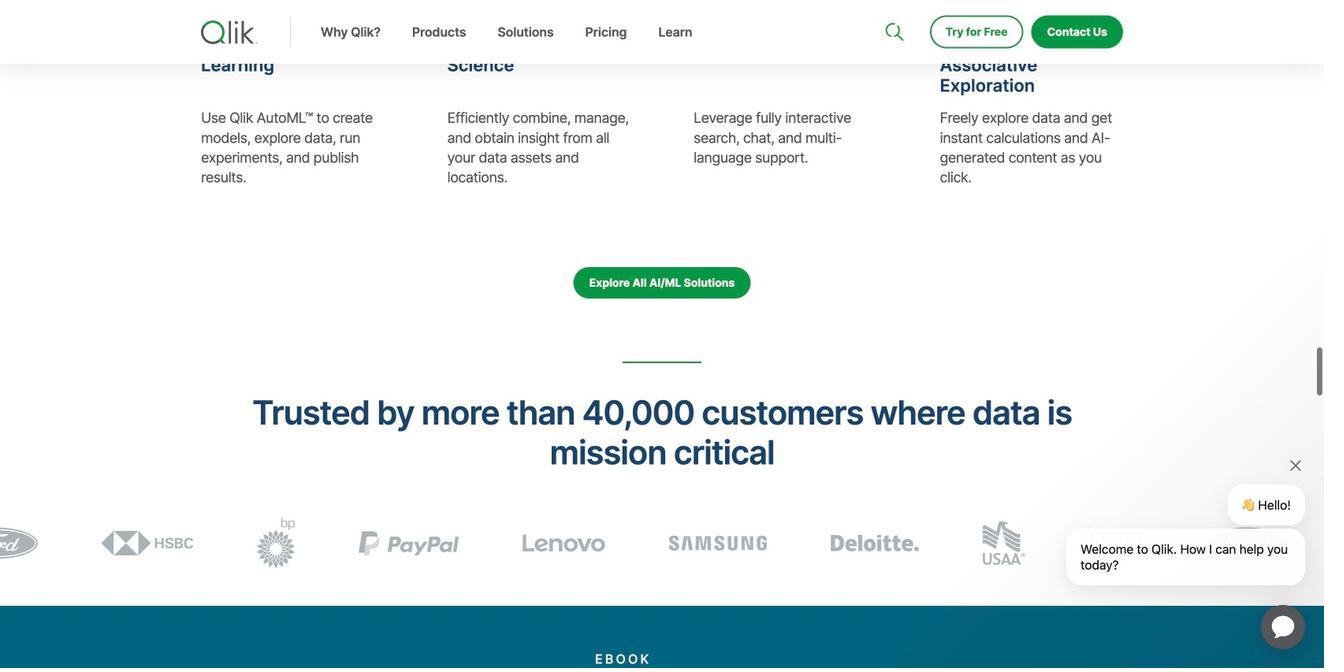Task type: locate. For each thing, give the bounding box(es) containing it.
0 horizontal spatial ford logo image
[[0, 518, 35, 570]]

login image
[[1073, 0, 1086, 13]]

qlik image
[[201, 20, 258, 44]]

usaa logo image
[[980, 518, 1023, 570]]

ford logo image
[[0, 518, 35, 570], [1202, 518, 1286, 570]]

bp logo image
[[253, 518, 292, 570]]

paypal logo image
[[355, 518, 456, 570]]

1 horizontal spatial ford logo image
[[1202, 518, 1286, 570]]

application
[[1242, 586, 1324, 668]]



Task type: vqa. For each thing, say whether or not it's contained in the screenshot.
the Cookie
no



Task type: describe. For each thing, give the bounding box(es) containing it.
2 ford logo image from the left
[[1202, 518, 1286, 570]]

lenovo logo image
[[519, 518, 602, 570]]

samsung logo image
[[665, 518, 764, 570]]

support image
[[887, 0, 899, 13]]

1 ford logo image from the left
[[0, 518, 35, 570]]

deloitte logo image
[[828, 518, 917, 570]]

nhs logo image
[[1086, 518, 1139, 570]]

hsbc logo image
[[98, 518, 190, 570]]



